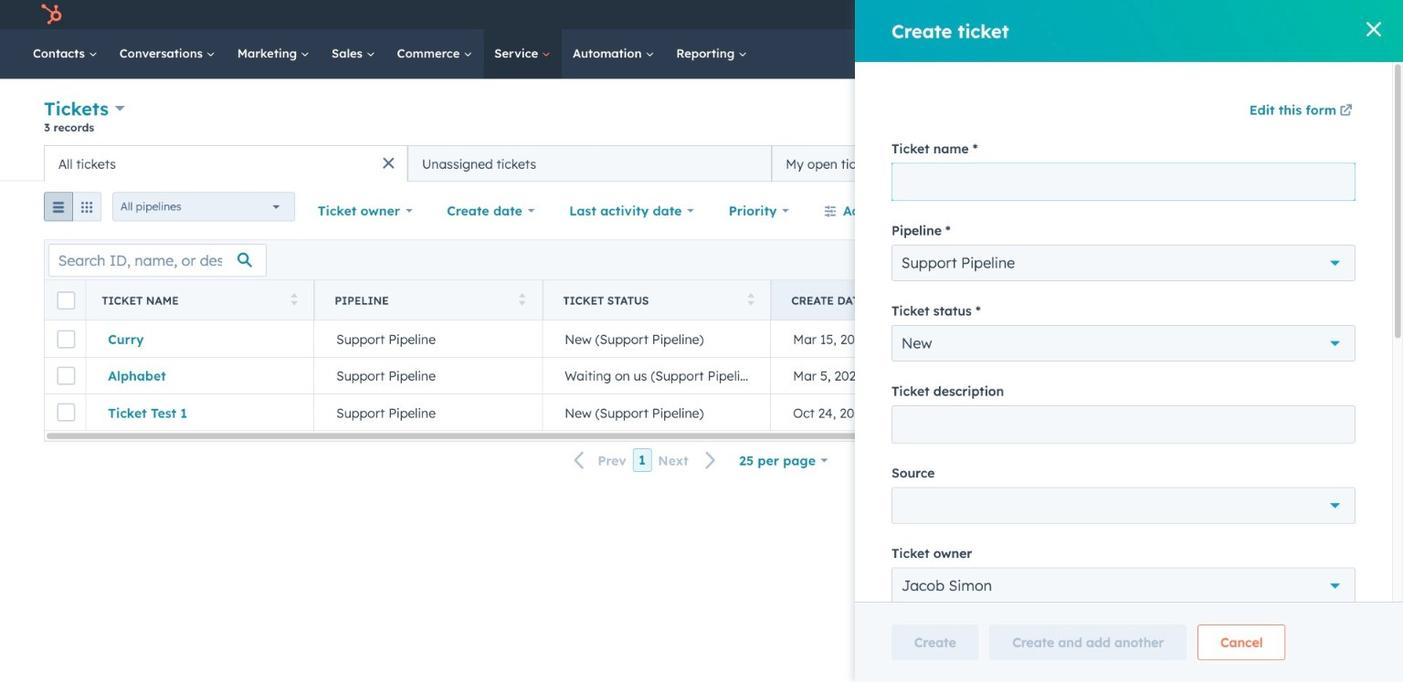 Task type: locate. For each thing, give the bounding box(es) containing it.
descending sort. press to sort ascending. image
[[976, 293, 983, 306]]

press to sort. element
[[291, 293, 298, 309], [519, 293, 526, 309], [748, 293, 755, 309]]

1 horizontal spatial press to sort. element
[[519, 293, 526, 309]]

jacob simon image
[[1248, 6, 1265, 23]]

1 horizontal spatial press to sort. image
[[519, 293, 526, 306]]

menu
[[977, 0, 1382, 29]]

marketplaces image
[[1110, 8, 1127, 25]]

Search ID, name, or description search field
[[48, 244, 267, 277]]

group
[[44, 192, 101, 229]]

2 horizontal spatial press to sort. element
[[748, 293, 755, 309]]

0 horizontal spatial press to sort. image
[[291, 293, 298, 306]]

press to sort. image
[[748, 293, 755, 306]]

Search HubSpot search field
[[1147, 38, 1340, 69]]

banner
[[44, 95, 1360, 145]]

0 horizontal spatial press to sort. element
[[291, 293, 298, 309]]

press to sort. image
[[291, 293, 298, 306], [519, 293, 526, 306]]



Task type: describe. For each thing, give the bounding box(es) containing it.
descending sort. press to sort ascending. element
[[976, 293, 983, 309]]

1 press to sort. image from the left
[[291, 293, 298, 306]]

3 press to sort. element from the left
[[748, 293, 755, 309]]

pagination navigation
[[564, 448, 728, 473]]

2 press to sort. image from the left
[[519, 293, 526, 306]]

1 press to sort. element from the left
[[291, 293, 298, 309]]

2 press to sort. element from the left
[[519, 293, 526, 309]]



Task type: vqa. For each thing, say whether or not it's contained in the screenshot.
Pomatoes 'popup button'
no



